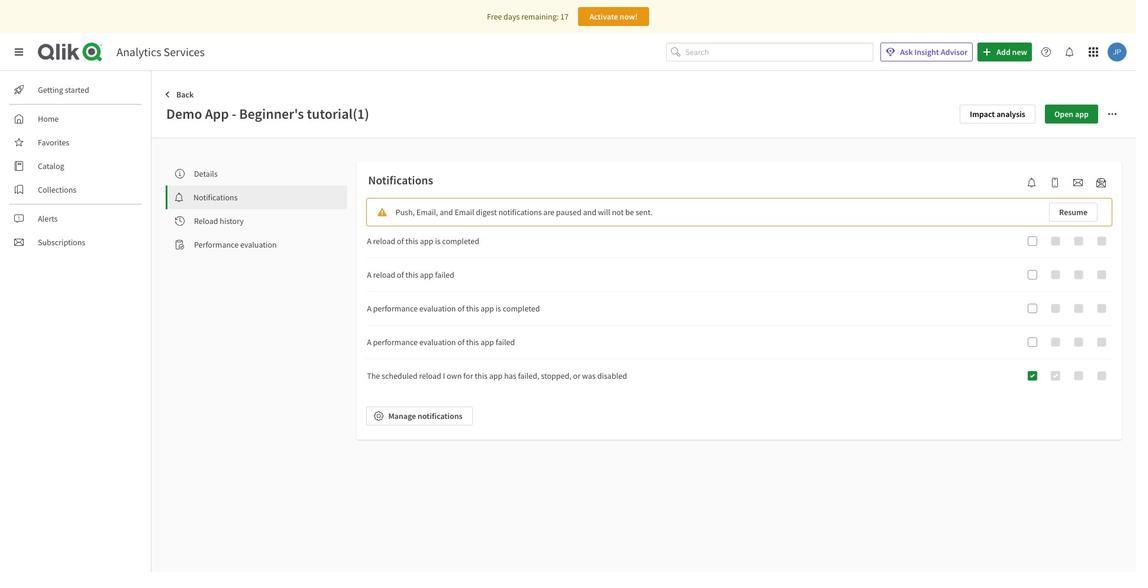 Task type: describe. For each thing, give the bounding box(es) containing it.
subscriptions link
[[9, 233, 142, 252]]

failed,
[[518, 371, 539, 382]]

ask insight advisor
[[900, 47, 968, 57]]

2 and from the left
[[583, 207, 596, 218]]

digest
[[476, 207, 497, 218]]

activate now!
[[589, 11, 638, 22]]

open
[[1054, 109, 1074, 119]]

Search text field
[[685, 42, 874, 62]]

own
[[447, 371, 462, 382]]

17
[[560, 11, 569, 22]]

0 vertical spatial notifications
[[498, 207, 542, 218]]

analysis
[[997, 109, 1025, 119]]

or
[[573, 371, 581, 382]]

manage notifications
[[388, 411, 462, 422]]

activate now! link
[[578, 7, 649, 26]]

this down push,
[[406, 236, 418, 247]]

reload
[[194, 216, 218, 227]]

demo app - beginner's tutorial(1)
[[166, 105, 369, 123]]

2 vertical spatial reload
[[419, 371, 441, 382]]

home
[[38, 114, 59, 124]]

ask
[[900, 47, 913, 57]]

push notifications in qlik sense mobile image
[[1050, 178, 1060, 187]]

push, email, and email digest notifications are paused and will not be sent.
[[396, 207, 653, 218]]

app inside button
[[1075, 109, 1089, 119]]

0 vertical spatial notifications
[[368, 173, 433, 188]]

activate
[[589, 11, 618, 22]]

getting started link
[[9, 80, 142, 99]]

of up the own
[[458, 337, 465, 348]]

advisor
[[941, 47, 968, 57]]

a for a reload of this app is completed
[[367, 236, 371, 247]]

for
[[463, 371, 473, 382]]

0 vertical spatial is
[[435, 236, 441, 247]]

email,
[[416, 207, 438, 218]]

has
[[504, 371, 516, 382]]

back link
[[161, 85, 198, 104]]

impact
[[970, 109, 995, 119]]

not
[[612, 207, 624, 218]]

push,
[[396, 207, 415, 218]]

favorites
[[38, 137, 69, 148]]

1 vertical spatial completed
[[503, 304, 540, 314]]

will
[[598, 207, 610, 218]]

be
[[625, 207, 634, 218]]

open app
[[1054, 109, 1089, 119]]

notifications bundled in a daily email digest element
[[1092, 178, 1111, 187]]

a for a performance evaluation of this app is completed
[[367, 304, 371, 314]]

evaluation for a performance evaluation of this app failed
[[419, 337, 456, 348]]

0 horizontal spatial notifications
[[193, 192, 238, 203]]

performance for a performance evaluation of this app failed
[[373, 337, 418, 348]]

1 horizontal spatial is
[[496, 304, 501, 314]]

alerts link
[[9, 209, 142, 228]]

manage
[[388, 411, 416, 422]]

this up a performance evaluation of this app failed
[[466, 304, 479, 314]]

manage notifications button
[[366, 407, 473, 426]]

analytics
[[117, 44, 161, 59]]

subscriptions
[[38, 237, 85, 248]]

demo
[[166, 105, 202, 123]]

app up a performance evaluation of this app failed
[[481, 304, 494, 314]]

email
[[455, 207, 474, 218]]

notifications when using qlik sense in a browser image
[[1027, 178, 1037, 187]]

the
[[367, 371, 380, 382]]

performance evaluation link
[[166, 233, 347, 257]]

details link
[[166, 162, 347, 186]]

evaluation for a performance evaluation of this app is completed
[[419, 304, 456, 314]]

back
[[176, 89, 194, 100]]

tutorial(1)
[[307, 105, 369, 123]]

analytics services element
[[117, 44, 205, 59]]

the scheduled reload i own for this app has failed, stopped, or was disabled
[[367, 371, 627, 382]]

reload history link
[[166, 209, 347, 233]]

notifications link
[[167, 186, 347, 209]]

services
[[164, 44, 205, 59]]

more actions image
[[1108, 109, 1117, 119]]

-
[[232, 105, 236, 123]]

a for a performance evaluation of this app failed
[[367, 337, 371, 348]]

sent.
[[636, 207, 653, 218]]

0 vertical spatial failed
[[435, 270, 454, 280]]

notifications inside button
[[418, 411, 462, 422]]



Task type: vqa. For each thing, say whether or not it's contained in the screenshot.
single
no



Task type: locate. For each thing, give the bounding box(es) containing it.
3 a from the top
[[367, 304, 371, 314]]

notifications up "reload history"
[[193, 192, 238, 203]]

disabled
[[597, 371, 627, 382]]

was
[[582, 371, 596, 382]]

reload up a reload of this app failed
[[373, 236, 395, 247]]

this down a reload of this app is completed
[[406, 270, 418, 280]]

remaining:
[[521, 11, 559, 22]]

beginner's
[[239, 105, 304, 123]]

failed up a performance evaluation of this app is completed
[[435, 270, 454, 280]]

and left email
[[440, 207, 453, 218]]

0 horizontal spatial completed
[[442, 236, 479, 247]]

app up the scheduled reload i own for this app has failed, stopped, or was disabled
[[481, 337, 494, 348]]

4 a from the top
[[367, 337, 371, 348]]

0 vertical spatial reload
[[373, 236, 395, 247]]

1 vertical spatial evaluation
[[419, 304, 456, 314]]

performance
[[373, 304, 418, 314], [373, 337, 418, 348]]

a for a reload of this app failed
[[367, 270, 371, 280]]

1 vertical spatial notifications
[[418, 411, 462, 422]]

favorites link
[[9, 133, 142, 152]]

app
[[205, 105, 229, 123]]

1 horizontal spatial notifications
[[368, 173, 433, 188]]

a reload of this app is completed
[[367, 236, 479, 247]]

getting
[[38, 85, 63, 95]]

navigation pane element
[[0, 76, 151, 257]]

evaluation up a performance evaluation of this app failed
[[419, 304, 456, 314]]

1 performance from the top
[[373, 304, 418, 314]]

failed up has in the bottom of the page
[[496, 337, 515, 348]]

1 vertical spatial performance
[[373, 337, 418, 348]]

0 vertical spatial performance
[[373, 304, 418, 314]]

of down push,
[[397, 236, 404, 247]]

i
[[443, 371, 445, 382]]

app down email,
[[420, 236, 433, 247]]

are
[[543, 207, 554, 218]]

0 horizontal spatial notifications
[[418, 411, 462, 422]]

impact analysis button
[[960, 104, 1035, 123]]

close sidebar menu image
[[14, 47, 24, 57]]

notifications left are
[[498, 207, 542, 218]]

free days remaining: 17
[[487, 11, 569, 22]]

alerts
[[38, 214, 58, 224]]

a reload of this app failed
[[367, 270, 454, 280]]

analytics services
[[117, 44, 205, 59]]

notifications sent to your email element
[[1069, 178, 1088, 187]]

a performance evaluation of this app failed
[[367, 337, 515, 348]]

notifications sent to your email image
[[1073, 178, 1083, 187]]

1 horizontal spatial and
[[583, 207, 596, 218]]

of down a reload of this app is completed
[[397, 270, 404, 280]]

add
[[997, 47, 1011, 57]]

insight
[[915, 47, 939, 57]]

app left has in the bottom of the page
[[489, 371, 503, 382]]

stopped,
[[541, 371, 572, 382]]

1 horizontal spatial completed
[[503, 304, 540, 314]]

0 vertical spatial completed
[[442, 236, 479, 247]]

started
[[65, 85, 89, 95]]

reload history
[[194, 216, 244, 227]]

and
[[440, 207, 453, 218], [583, 207, 596, 218]]

reload left i
[[419, 371, 441, 382]]

notifications up push,
[[368, 173, 433, 188]]

details
[[194, 169, 218, 179]]

a
[[367, 236, 371, 247], [367, 270, 371, 280], [367, 304, 371, 314], [367, 337, 371, 348]]

notifications when using qlik sense in a browser element
[[1023, 178, 1041, 187]]

1 horizontal spatial failed
[[496, 337, 515, 348]]

1 vertical spatial notifications
[[193, 192, 238, 203]]

completed
[[442, 236, 479, 247], [503, 304, 540, 314]]

of up a performance evaluation of this app failed
[[458, 304, 465, 314]]

evaluation up i
[[419, 337, 456, 348]]

alert
[[366, 198, 1112, 227]]

app right open
[[1075, 109, 1089, 119]]

notifications right manage
[[418, 411, 462, 422]]

is
[[435, 236, 441, 247], [496, 304, 501, 314]]

alert containing push, email, and email digest notifications are paused and will not be sent.
[[366, 198, 1112, 227]]

1 a from the top
[[367, 236, 371, 247]]

performance down a reload of this app failed
[[373, 304, 418, 314]]

notifications
[[498, 207, 542, 218], [418, 411, 462, 422]]

now!
[[620, 11, 638, 22]]

collections
[[38, 185, 76, 195]]

free
[[487, 11, 502, 22]]

1 and from the left
[[440, 207, 453, 218]]

searchbar element
[[666, 42, 874, 62]]

resume
[[1059, 207, 1088, 218]]

home link
[[9, 109, 142, 128]]

performance evaluation
[[194, 240, 277, 250]]

of
[[397, 236, 404, 247], [397, 270, 404, 280], [458, 304, 465, 314], [458, 337, 465, 348]]

1 vertical spatial reload
[[373, 270, 395, 280]]

days
[[504, 11, 520, 22]]

2 a from the top
[[367, 270, 371, 280]]

push notifications in qlik sense mobile element
[[1046, 178, 1065, 187]]

0 horizontal spatial failed
[[435, 270, 454, 280]]

reload for a reload of this app is completed
[[373, 236, 395, 247]]

getting started
[[38, 85, 89, 95]]

notifications bundled in a daily email digest image
[[1096, 178, 1106, 187]]

performance
[[194, 240, 239, 250]]

evaluation down reload history link
[[240, 240, 277, 250]]

2 vertical spatial evaluation
[[419, 337, 456, 348]]

notifications
[[368, 173, 433, 188], [193, 192, 238, 203]]

paused
[[556, 207, 581, 218]]

and left will
[[583, 207, 596, 218]]

0 horizontal spatial is
[[435, 236, 441, 247]]

app down a reload of this app is completed
[[420, 270, 433, 280]]

james peterson image
[[1108, 43, 1127, 62]]

0 vertical spatial evaluation
[[240, 240, 277, 250]]

reload down a reload of this app is completed
[[373, 270, 395, 280]]

history
[[220, 216, 244, 227]]

0 horizontal spatial and
[[440, 207, 453, 218]]

1 vertical spatial is
[[496, 304, 501, 314]]

catalog link
[[9, 157, 142, 176]]

performance up 'scheduled'
[[373, 337, 418, 348]]

resume button
[[1049, 203, 1098, 222]]

app
[[1075, 109, 1089, 119], [420, 236, 433, 247], [420, 270, 433, 280], [481, 304, 494, 314], [481, 337, 494, 348], [489, 371, 503, 382]]

2 performance from the top
[[373, 337, 418, 348]]

reload for a reload of this app failed
[[373, 270, 395, 280]]

1 horizontal spatial notifications
[[498, 207, 542, 218]]

1 vertical spatial failed
[[496, 337, 515, 348]]

add new button
[[978, 43, 1032, 62]]

add new
[[997, 47, 1027, 57]]

scheduled
[[382, 371, 417, 382]]

this right for
[[475, 371, 488, 382]]

open app button
[[1045, 104, 1098, 123]]

this
[[406, 236, 418, 247], [406, 270, 418, 280], [466, 304, 479, 314], [466, 337, 479, 348], [475, 371, 488, 382]]

collections link
[[9, 180, 142, 199]]

a performance evaluation of this app is completed
[[367, 304, 540, 314]]

demo app - beginner's tutorial(1) button
[[166, 104, 950, 124], [166, 104, 950, 124]]

this up for
[[466, 337, 479, 348]]

evaluation
[[240, 240, 277, 250], [419, 304, 456, 314], [419, 337, 456, 348]]

performance for a performance evaluation of this app is completed
[[373, 304, 418, 314]]

new
[[1012, 47, 1027, 57]]

impact analysis
[[970, 109, 1025, 119]]

catalog
[[38, 161, 64, 172]]

ask insight advisor button
[[881, 43, 973, 62]]



